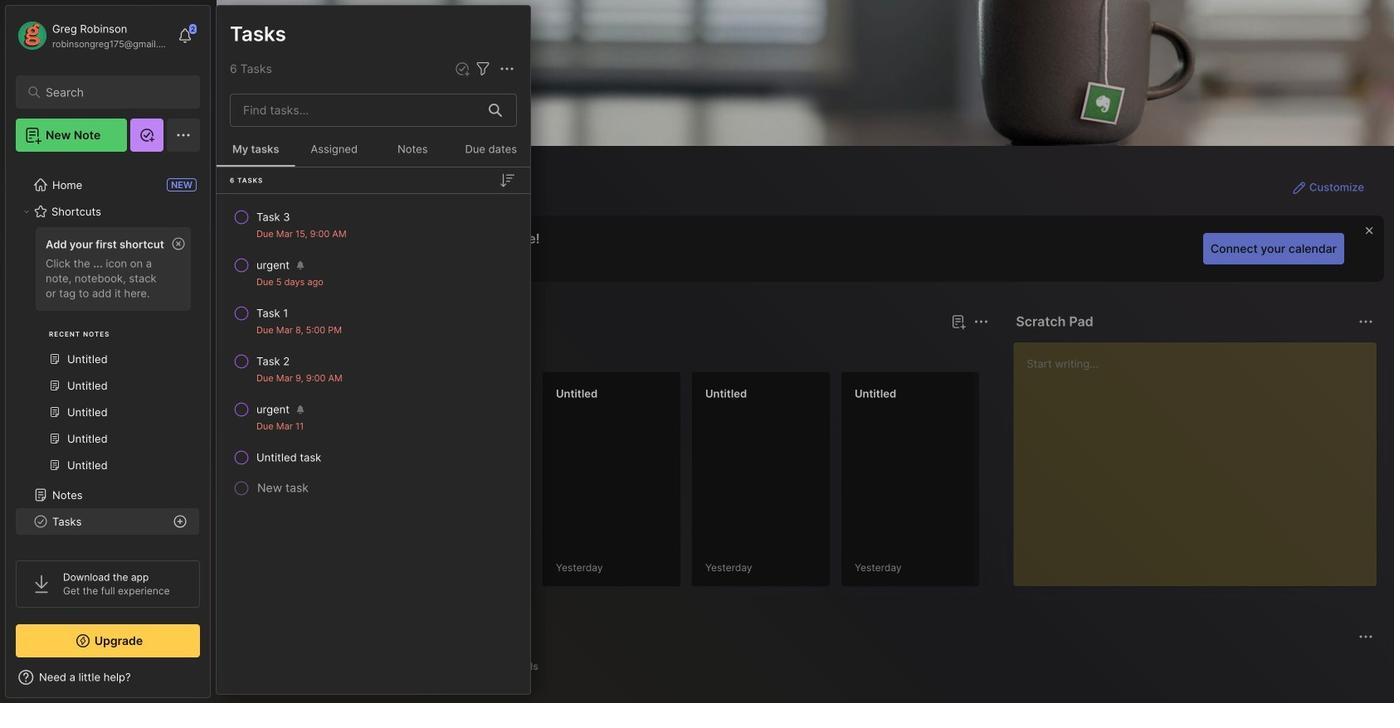 Task type: locate. For each thing, give the bounding box(es) containing it.
Search text field
[[46, 85, 178, 100]]

row group
[[217, 168, 530, 520], [243, 372, 1395, 598]]

1 row from the top
[[223, 203, 524, 247]]

Find tasks… text field
[[233, 97, 479, 124]]

click to collapse image
[[210, 673, 222, 693]]

2 row from the top
[[223, 251, 524, 296]]

None search field
[[46, 82, 178, 102]]

filter tasks image
[[473, 59, 493, 79]]

none search field inside 'main' element
[[46, 82, 178, 102]]

tab
[[247, 342, 295, 362], [302, 342, 369, 362], [373, 657, 443, 677], [500, 657, 546, 677]]

row
[[223, 203, 524, 247], [223, 251, 524, 296], [223, 299, 524, 344], [223, 347, 524, 392], [223, 395, 524, 440], [223, 443, 524, 473]]

6 row from the top
[[223, 443, 524, 473]]

1 vertical spatial tab list
[[247, 657, 1371, 677]]

tree
[[6, 162, 210, 688]]

tree inside 'main' element
[[6, 162, 210, 688]]

group
[[16, 222, 199, 489]]

Sort options field
[[497, 171, 517, 191]]

task 1 2 cell
[[257, 305, 288, 322]]

urgent 1 cell
[[257, 257, 290, 274]]

0 vertical spatial tab list
[[247, 342, 986, 362]]

WHAT'S NEW field
[[6, 665, 210, 691]]

Account field
[[16, 19, 169, 52]]

tab list
[[247, 342, 986, 362], [247, 657, 1371, 677]]

untitled task 5 cell
[[257, 450, 321, 467]]



Task type: describe. For each thing, give the bounding box(es) containing it.
Filter tasks field
[[473, 59, 493, 79]]

More actions and view options field
[[493, 59, 517, 79]]

task 2 3 cell
[[257, 354, 290, 370]]

task 3 0 cell
[[257, 209, 290, 226]]

main element
[[0, 0, 216, 704]]

more actions and view options image
[[497, 59, 517, 79]]

5 row from the top
[[223, 395, 524, 440]]

2 tab list from the top
[[247, 657, 1371, 677]]

sort options image
[[497, 171, 517, 191]]

1 tab list from the top
[[247, 342, 986, 362]]

urgent 4 cell
[[257, 402, 290, 418]]

group inside tree
[[16, 222, 199, 489]]

4 row from the top
[[223, 347, 524, 392]]

new task image
[[454, 61, 471, 77]]

3 row from the top
[[223, 299, 524, 344]]

Start writing… text field
[[1027, 343, 1376, 574]]



Task type: vqa. For each thing, say whether or not it's contained in the screenshot.
group
yes



